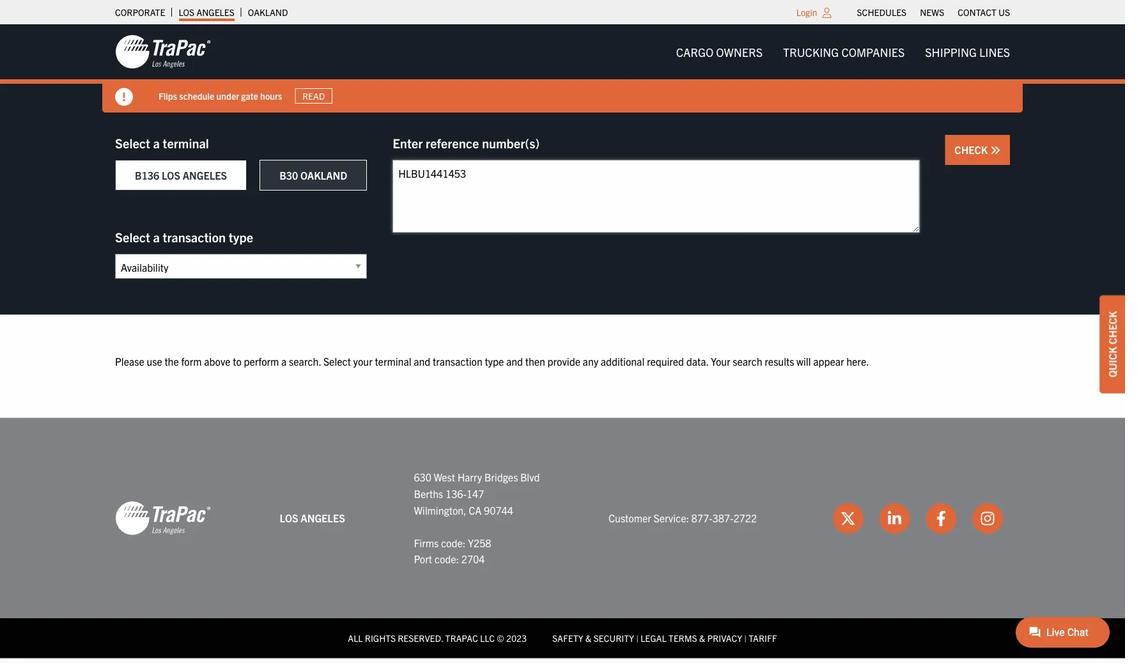 Task type: vqa. For each thing, say whether or not it's contained in the screenshot.
any
yes



Task type: locate. For each thing, give the bounding box(es) containing it.
and right 'your'
[[414, 355, 431, 368]]

angeles inside footer
[[301, 512, 345, 525]]

read
[[303, 90, 325, 102]]

and left then
[[507, 355, 523, 368]]

companies
[[842, 44, 905, 59]]

2 los angeles image from the top
[[115, 501, 211, 536]]

1 horizontal spatial and
[[507, 355, 523, 368]]

1 vertical spatial los angeles
[[280, 512, 345, 525]]

code: right port
[[435, 553, 459, 566]]

your
[[711, 355, 731, 368]]

tariff link
[[749, 633, 778, 644]]

& right "terms" on the right of page
[[700, 633, 706, 644]]

1 horizontal spatial los angeles
[[280, 512, 345, 525]]

customer service: 877-387-2722
[[609, 512, 758, 525]]

menu bar containing schedules
[[851, 3, 1018, 21]]

0 horizontal spatial oakland
[[248, 6, 288, 18]]

1 horizontal spatial &
[[700, 633, 706, 644]]

y258
[[468, 536, 492, 549]]

los angeles image
[[115, 34, 211, 70], [115, 501, 211, 536]]

0 vertical spatial transaction
[[163, 229, 226, 245]]

90744
[[484, 504, 514, 516]]

0 horizontal spatial los angeles
[[179, 6, 235, 18]]

2704
[[462, 553, 485, 566]]

the
[[165, 355, 179, 368]]

1 vertical spatial los
[[162, 169, 180, 182]]

appear
[[814, 355, 845, 368]]

0 horizontal spatial check
[[955, 143, 991, 156]]

2023
[[507, 633, 527, 644]]

transaction
[[163, 229, 226, 245], [433, 355, 483, 368]]

0 horizontal spatial and
[[414, 355, 431, 368]]

1 horizontal spatial oakland
[[301, 169, 348, 182]]

select a transaction type
[[115, 229, 253, 245]]

los angeles link
[[179, 3, 235, 21]]

0 horizontal spatial &
[[586, 633, 592, 644]]

a for terminal
[[153, 135, 160, 151]]

1 vertical spatial los angeles image
[[115, 501, 211, 536]]

& right 'safety'
[[586, 633, 592, 644]]

1 vertical spatial a
[[153, 229, 160, 245]]

0 vertical spatial select
[[115, 135, 150, 151]]

cargo owners link
[[666, 39, 773, 65]]

b136
[[135, 169, 159, 182]]

trucking companies link
[[773, 39, 916, 65]]

all
[[348, 633, 363, 644]]

type
[[229, 229, 253, 245], [485, 355, 504, 368]]

safety & security link
[[553, 633, 635, 644]]

2 | from the left
[[745, 633, 747, 644]]

| left tariff link
[[745, 633, 747, 644]]

oakland right los angeles link
[[248, 6, 288, 18]]

firms
[[414, 536, 439, 549]]

service:
[[654, 512, 690, 525]]

0 vertical spatial los angeles image
[[115, 34, 211, 70]]

1 vertical spatial terminal
[[375, 355, 412, 368]]

a up b136
[[153, 135, 160, 151]]

check inside button
[[955, 143, 991, 156]]

schedule
[[179, 90, 215, 101]]

oakland right b30
[[301, 169, 348, 182]]

code:
[[441, 536, 466, 549], [435, 553, 459, 566]]

please
[[115, 355, 144, 368]]

0 vertical spatial oakland
[[248, 6, 288, 18]]

1 vertical spatial transaction
[[433, 355, 483, 368]]

code: up 2704
[[441, 536, 466, 549]]

solid image
[[115, 88, 133, 106]]

1 horizontal spatial type
[[485, 355, 504, 368]]

oakland
[[248, 6, 288, 18], [301, 169, 348, 182]]

terms
[[669, 633, 698, 644]]

2 vertical spatial angeles
[[301, 512, 345, 525]]

select left 'your'
[[324, 355, 351, 368]]

2 vertical spatial los
[[280, 512, 299, 525]]

oakland link
[[248, 3, 288, 21]]

terminal right 'your'
[[375, 355, 412, 368]]

1 vertical spatial check
[[1107, 311, 1120, 345]]

select for select a terminal
[[115, 135, 150, 151]]

cargo owners
[[677, 44, 763, 59]]

1 vertical spatial angeles
[[183, 169, 227, 182]]

b30
[[280, 169, 298, 182]]

select
[[115, 135, 150, 151], [115, 229, 150, 245], [324, 355, 351, 368]]

banner
[[0, 24, 1126, 113]]

terminal up b136 los angeles
[[163, 135, 209, 151]]

a for transaction
[[153, 229, 160, 245]]

1 horizontal spatial |
[[745, 633, 747, 644]]

select down b136
[[115, 229, 150, 245]]

legal terms & privacy link
[[641, 633, 743, 644]]

safety & security | legal terms & privacy | tariff
[[553, 633, 778, 644]]

a left search.
[[282, 355, 287, 368]]

0 vertical spatial check
[[955, 143, 991, 156]]

menu bar
[[851, 3, 1018, 21], [666, 39, 1021, 65]]

1 vertical spatial menu bar
[[666, 39, 1021, 65]]

2722
[[734, 512, 758, 525]]

flips schedule under gate hours
[[159, 90, 282, 101]]

select a terminal
[[115, 135, 209, 151]]

0 vertical spatial a
[[153, 135, 160, 151]]

reserved.
[[398, 633, 444, 644]]

then
[[526, 355, 546, 368]]

1 vertical spatial select
[[115, 229, 150, 245]]

0 horizontal spatial |
[[637, 633, 639, 644]]

enter
[[393, 135, 423, 151]]

|
[[637, 633, 639, 644], [745, 633, 747, 644]]

1 horizontal spatial terminal
[[375, 355, 412, 368]]

bridges
[[485, 471, 518, 484]]

1 vertical spatial oakland
[[301, 169, 348, 182]]

shipping lines
[[926, 44, 1011, 59]]

check
[[955, 143, 991, 156], [1107, 311, 1120, 345]]

0 vertical spatial code:
[[441, 536, 466, 549]]

banner containing cargo owners
[[0, 24, 1126, 113]]

0 horizontal spatial transaction
[[163, 229, 226, 245]]

terminal
[[163, 135, 209, 151], [375, 355, 412, 368]]

&
[[586, 633, 592, 644], [700, 633, 706, 644]]

1 | from the left
[[637, 633, 639, 644]]

0 horizontal spatial terminal
[[163, 135, 209, 151]]

quick check link
[[1100, 295, 1126, 394]]

1 vertical spatial type
[[485, 355, 504, 368]]

schedules
[[858, 6, 907, 18]]

1 horizontal spatial check
[[1107, 311, 1120, 345]]

read link
[[295, 88, 333, 104]]

los
[[179, 6, 195, 18], [162, 169, 180, 182], [280, 512, 299, 525]]

please use the form above to perform a search. select your terminal and transaction type and then provide any additional required data. your search results will appear here.
[[115, 355, 870, 368]]

0 vertical spatial angeles
[[197, 6, 235, 18]]

a down b136
[[153, 229, 160, 245]]

form
[[181, 355, 202, 368]]

hours
[[260, 90, 282, 101]]

perform
[[244, 355, 279, 368]]

additional
[[601, 355, 645, 368]]

0 vertical spatial terminal
[[163, 135, 209, 151]]

b30 oakland
[[280, 169, 348, 182]]

0 vertical spatial type
[[229, 229, 253, 245]]

630 west harry bridges blvd berths 136-147 wilmington, ca 90744
[[414, 471, 540, 516]]

©
[[497, 633, 505, 644]]

menu bar down light icon on the top right of the page
[[666, 39, 1021, 65]]

menu bar up shipping
[[851, 3, 1018, 21]]

reference
[[426, 135, 479, 151]]

1 los angeles image from the top
[[115, 34, 211, 70]]

privacy
[[708, 633, 743, 644]]

136-
[[446, 487, 467, 500]]

berths
[[414, 487, 444, 500]]

port
[[414, 553, 433, 566]]

0 vertical spatial los
[[179, 6, 195, 18]]

0 horizontal spatial type
[[229, 229, 253, 245]]

| left legal
[[637, 633, 639, 644]]

0 vertical spatial menu bar
[[851, 3, 1018, 21]]

menu bar containing cargo owners
[[666, 39, 1021, 65]]

footer
[[0, 418, 1126, 659]]

angeles
[[197, 6, 235, 18], [183, 169, 227, 182], [301, 512, 345, 525]]

and
[[414, 355, 431, 368], [507, 355, 523, 368]]

select up b136
[[115, 135, 150, 151]]



Task type: describe. For each thing, give the bounding box(es) containing it.
login link
[[797, 6, 818, 18]]

your
[[354, 355, 373, 368]]

west
[[434, 471, 456, 484]]

enter reference number(s)
[[393, 135, 540, 151]]

b136 los angeles
[[135, 169, 227, 182]]

safety
[[553, 633, 584, 644]]

required
[[647, 355, 685, 368]]

harry
[[458, 471, 482, 484]]

search.
[[289, 355, 321, 368]]

here.
[[847, 355, 870, 368]]

trucking companies
[[784, 44, 905, 59]]

rights
[[365, 633, 396, 644]]

quick check
[[1107, 311, 1120, 378]]

shipping
[[926, 44, 978, 59]]

firms code:  y258 port code:  2704
[[414, 536, 492, 566]]

387-
[[713, 512, 734, 525]]

data.
[[687, 355, 709, 368]]

corporate
[[115, 6, 165, 18]]

check inside "link"
[[1107, 311, 1120, 345]]

under
[[217, 90, 239, 101]]

2 and from the left
[[507, 355, 523, 368]]

news link
[[921, 3, 945, 21]]

trapac
[[446, 633, 478, 644]]

contact us
[[959, 6, 1011, 18]]

footer containing 630 west harry bridges blvd
[[0, 418, 1126, 659]]

owners
[[717, 44, 763, 59]]

search
[[733, 355, 763, 368]]

blvd
[[521, 471, 540, 484]]

gate
[[241, 90, 258, 101]]

0 vertical spatial los angeles
[[179, 6, 235, 18]]

use
[[147, 355, 162, 368]]

tariff
[[749, 633, 778, 644]]

any
[[583, 355, 599, 368]]

results
[[765, 355, 795, 368]]

above
[[204, 355, 231, 368]]

check button
[[946, 135, 1011, 165]]

will
[[797, 355, 812, 368]]

2 vertical spatial a
[[282, 355, 287, 368]]

customer
[[609, 512, 652, 525]]

1 and from the left
[[414, 355, 431, 368]]

contact
[[959, 6, 997, 18]]

corporate link
[[115, 3, 165, 21]]

select for select a transaction type
[[115, 229, 150, 245]]

trucking
[[784, 44, 840, 59]]

legal
[[641, 633, 667, 644]]

provide
[[548, 355, 581, 368]]

2 & from the left
[[700, 633, 706, 644]]

ca
[[469, 504, 482, 516]]

contact us link
[[959, 3, 1011, 21]]

wilmington,
[[414, 504, 467, 516]]

los angeles inside footer
[[280, 512, 345, 525]]

quick
[[1107, 347, 1120, 378]]

1 vertical spatial code:
[[435, 553, 459, 566]]

all rights reserved. trapac llc © 2023
[[348, 633, 527, 644]]

us
[[999, 6, 1011, 18]]

cargo
[[677, 44, 714, 59]]

to
[[233, 355, 242, 368]]

light image
[[823, 8, 832, 18]]

solid image
[[991, 145, 1001, 155]]

lines
[[980, 44, 1011, 59]]

llc
[[480, 633, 495, 644]]

news
[[921, 6, 945, 18]]

1 & from the left
[[586, 633, 592, 644]]

shipping lines link
[[916, 39, 1021, 65]]

2 vertical spatial select
[[324, 355, 351, 368]]

security
[[594, 633, 635, 644]]

number(s)
[[482, 135, 540, 151]]

147
[[467, 487, 485, 500]]

schedules link
[[858, 3, 907, 21]]

login
[[797, 6, 818, 18]]

630
[[414, 471, 432, 484]]

flips
[[159, 90, 177, 101]]

1 horizontal spatial transaction
[[433, 355, 483, 368]]

Enter reference number(s) text field
[[393, 160, 920, 233]]



